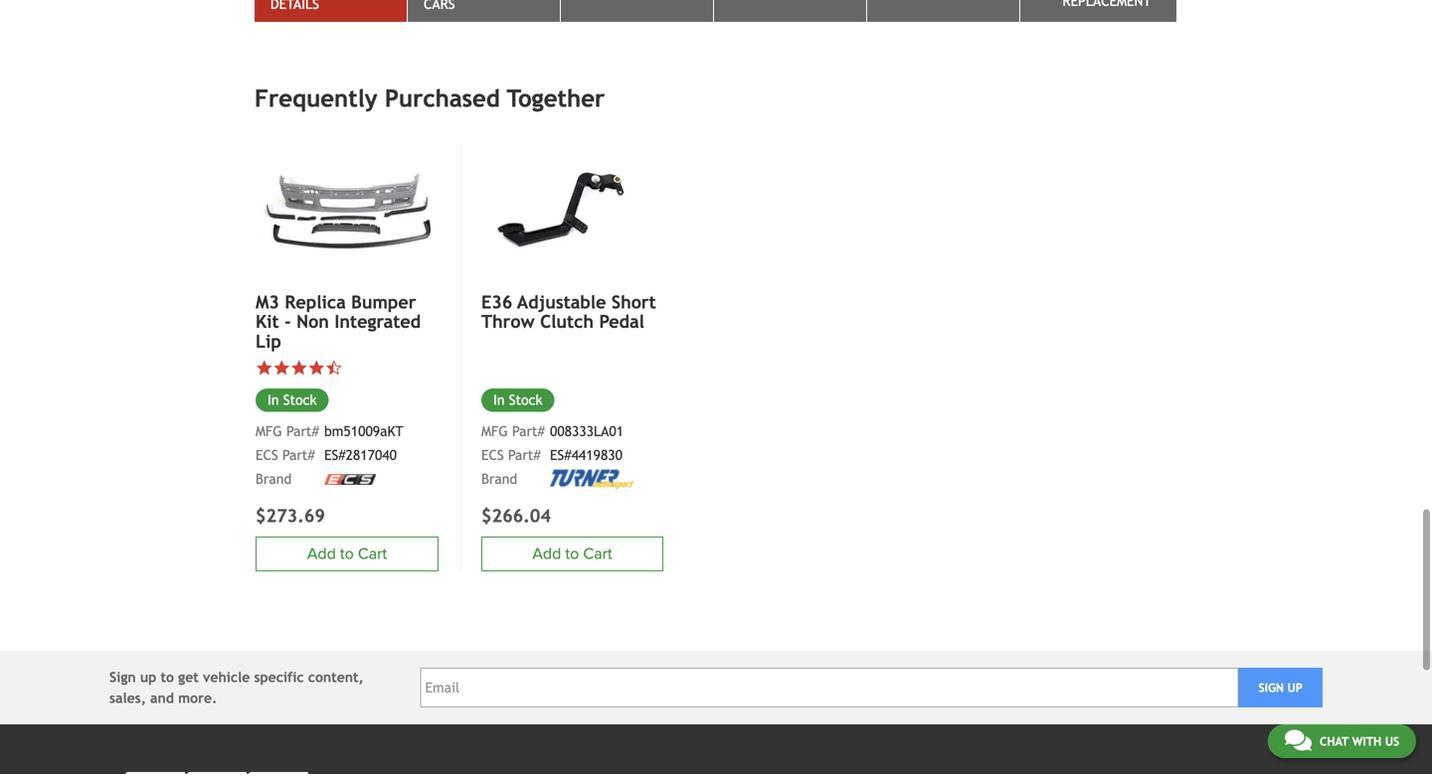 Task type: describe. For each thing, give the bounding box(es) containing it.
sign up
[[1259, 681, 1303, 695]]

m3
[[256, 292, 279, 313]]

non
[[296, 311, 329, 332]]

Email email field
[[420, 668, 1238, 708]]

and
[[150, 691, 174, 707]]

content,
[[308, 670, 364, 686]]

frequently purchased together
[[255, 84, 605, 112]]

$266.04
[[481, 506, 551, 526]]

bumper
[[351, 292, 416, 313]]

replica
[[285, 292, 346, 313]]

brand for mfg part# bm51009akt ecs part# es#2817040 brand
[[256, 472, 292, 487]]

throw
[[481, 311, 535, 332]]

add for m3 replica bumper kit - non integrated lip
[[307, 545, 336, 564]]

turner motorsport image
[[550, 470, 634, 490]]

2 in from the left
[[268, 392, 279, 408]]

with
[[1352, 735, 1382, 749]]

ecs image
[[324, 474, 376, 485]]

mfg part# bm51009akt ecs part# es#2817040 brand
[[256, 424, 403, 487]]

1 in from the left
[[493, 392, 505, 408]]

1 star image from the left
[[256, 360, 273, 377]]

m3 replica bumper kit - non integrated lip
[[256, 292, 421, 352]]

add to cart for non
[[307, 545, 387, 564]]

to inside sign up to get vehicle specific content, sales, and more.
[[161, 670, 174, 686]]

add to cart for pedal
[[532, 545, 612, 564]]

clutch
[[540, 311, 594, 332]]

2 in stock from the left
[[268, 392, 317, 408]]

2 star image from the left
[[273, 360, 290, 377]]

bm51009akt
[[324, 424, 403, 440]]

add to cart button for non
[[256, 537, 439, 572]]

chat with us link
[[1268, 725, 1416, 759]]

add for e36 adjustable short throw clutch pedal
[[532, 545, 561, 564]]

add to cart button for pedal
[[481, 537, 663, 572]]

chat with us
[[1320, 735, 1399, 749]]

sign for sign up
[[1259, 681, 1284, 695]]

4 star image from the left
[[308, 360, 325, 377]]

short
[[612, 292, 656, 313]]

-
[[284, 311, 291, 332]]

chat
[[1320, 735, 1349, 749]]

sign up button
[[1238, 668, 1323, 708]]

to for pedal
[[565, 545, 579, 564]]

ecs for mfg part# 008333la01 ecs part# es#4419830 brand
[[481, 448, 504, 464]]

part# up $273.69
[[282, 448, 315, 464]]

es#4419830
[[550, 448, 623, 464]]

mfg part# 008333la01 ecs part# es#4419830 brand
[[481, 424, 624, 487]]

mfg for mfg part# bm51009akt ecs part# es#2817040 brand
[[256, 424, 282, 440]]



Task type: vqa. For each thing, say whether or not it's contained in the screenshot.
2nd Add to Cart button from the left
yes



Task type: locate. For each thing, give the bounding box(es) containing it.
us
[[1385, 735, 1399, 749]]

brand inside mfg part# bm51009akt ecs part# es#2817040 brand
[[256, 472, 292, 487]]

0 horizontal spatial add
[[307, 545, 336, 564]]

up up comments image
[[1288, 681, 1303, 695]]

up for sign up to get vehicle specific content, sales, and more.
[[140, 670, 156, 686]]

to down turner motorsport image
[[565, 545, 579, 564]]

purchased
[[385, 84, 500, 112]]

2 brand from the left
[[256, 472, 292, 487]]

cart down 'ecs' 'image'
[[358, 545, 387, 564]]

sign for sign up to get vehicle specific content, sales, and more.
[[109, 670, 136, 686]]

1 horizontal spatial ecs
[[481, 448, 504, 464]]

up
[[140, 670, 156, 686], [1288, 681, 1303, 695]]

ecs
[[481, 448, 504, 464], [256, 448, 278, 464]]

add to cart button
[[481, 537, 663, 572], [256, 537, 439, 572]]

in
[[493, 392, 505, 408], [268, 392, 279, 408]]

frequently
[[255, 84, 378, 112]]

1 horizontal spatial add
[[532, 545, 561, 564]]

1 horizontal spatial up
[[1288, 681, 1303, 695]]

mfg inside mfg part# bm51009akt ecs part# es#2817040 brand
[[256, 424, 282, 440]]

part#
[[512, 424, 545, 440], [286, 424, 319, 440], [508, 448, 541, 464], [282, 448, 315, 464]]

up inside sign up to get vehicle specific content, sales, and more.
[[140, 670, 156, 686]]

ecs up $266.04
[[481, 448, 504, 464]]

sign inside sign up to get vehicle specific content, sales, and more.
[[109, 670, 136, 686]]

0 horizontal spatial mfg
[[256, 424, 282, 440]]

add down $273.69
[[307, 545, 336, 564]]

1 horizontal spatial mfg
[[481, 424, 508, 440]]

2 add to cart from the left
[[307, 545, 387, 564]]

1 brand from the left
[[481, 472, 517, 487]]

1 horizontal spatial in stock
[[493, 392, 543, 408]]

e36 adjustable short throw clutch pedal image
[[481, 143, 663, 280]]

0 horizontal spatial add to cart button
[[256, 537, 439, 572]]

0 horizontal spatial in
[[268, 392, 279, 408]]

0 horizontal spatial brand
[[256, 472, 292, 487]]

in down lip
[[268, 392, 279, 408]]

sign inside button
[[1259, 681, 1284, 695]]

cart for e36 adjustable short throw clutch pedal
[[583, 545, 612, 564]]

3 star image from the left
[[290, 360, 308, 377]]

0 horizontal spatial sign
[[109, 670, 136, 686]]

comments image
[[1285, 729, 1312, 753]]

1 horizontal spatial brand
[[481, 472, 517, 487]]

add down $266.04
[[532, 545, 561, 564]]

ecs up $273.69
[[256, 448, 278, 464]]

add
[[532, 545, 561, 564], [307, 545, 336, 564]]

008333la01
[[550, 424, 624, 440]]

2 mfg from the left
[[256, 424, 282, 440]]

part# left 008333la01
[[512, 424, 545, 440]]

1 ecs from the left
[[481, 448, 504, 464]]

m3 replica bumper kit - non integrated lip link
[[256, 292, 439, 352]]

kit
[[256, 311, 279, 332]]

sign
[[109, 670, 136, 686], [1259, 681, 1284, 695]]

1 horizontal spatial add to cart
[[532, 545, 612, 564]]

add to cart button down $273.69
[[256, 537, 439, 572]]

ecs for mfg part# bm51009akt ecs part# es#2817040 brand
[[256, 448, 278, 464]]

add to cart down $266.04
[[532, 545, 612, 564]]

ecs inside mfg part# bm51009akt ecs part# es#2817040 brand
[[256, 448, 278, 464]]

mfg up $273.69
[[256, 424, 282, 440]]

2 add from the left
[[307, 545, 336, 564]]

in stock down lip
[[268, 392, 317, 408]]

2 stock from the left
[[283, 392, 317, 408]]

brand up $273.69
[[256, 472, 292, 487]]

mfg up $266.04
[[481, 424, 508, 440]]

0 horizontal spatial in stock
[[268, 392, 317, 408]]

e36 adjustable short throw clutch pedal link
[[481, 292, 663, 332]]

sign up chat with us link
[[1259, 681, 1284, 695]]

sign up to get vehicle specific content, sales, and more.
[[109, 670, 364, 707]]

adjustable
[[517, 292, 606, 313]]

half star image
[[325, 360, 343, 377]]

1 horizontal spatial cart
[[583, 545, 612, 564]]

to left get on the bottom left of the page
[[161, 670, 174, 686]]

in stock up mfg part# 008333la01 ecs part# es#4419830 brand
[[493, 392, 543, 408]]

add to cart
[[532, 545, 612, 564], [307, 545, 387, 564]]

1 in stock from the left
[[493, 392, 543, 408]]

brand inside mfg part# 008333la01 ecs part# es#4419830 brand
[[481, 472, 517, 487]]

mfg
[[481, 424, 508, 440], [256, 424, 282, 440]]

0 horizontal spatial to
[[161, 670, 174, 686]]

lip
[[256, 331, 281, 352]]

stock up mfg part# 008333la01 ecs part# es#4419830 brand
[[509, 392, 543, 408]]

to for non
[[340, 545, 354, 564]]

part# left bm51009akt
[[286, 424, 319, 440]]

0 horizontal spatial ecs
[[256, 448, 278, 464]]

brand for mfg part# 008333la01 ecs part# es#4419830 brand
[[481, 472, 517, 487]]

0 horizontal spatial cart
[[358, 545, 387, 564]]

1 horizontal spatial in
[[493, 392, 505, 408]]

mfg inside mfg part# 008333la01 ecs part# es#4419830 brand
[[481, 424, 508, 440]]

e36 adjustable short throw clutch pedal
[[481, 292, 656, 332]]

1 stock from the left
[[509, 392, 543, 408]]

0 horizontal spatial up
[[140, 670, 156, 686]]

integrated
[[334, 311, 421, 332]]

sales,
[[109, 691, 146, 707]]

cart for m3 replica bumper kit - non integrated lip
[[358, 545, 387, 564]]

1 horizontal spatial to
[[340, 545, 354, 564]]

1 horizontal spatial stock
[[509, 392, 543, 408]]

1 add to cart from the left
[[532, 545, 612, 564]]

1 horizontal spatial sign
[[1259, 681, 1284, 695]]

1 horizontal spatial add to cart button
[[481, 537, 663, 572]]

1 mfg from the left
[[481, 424, 508, 440]]

0 horizontal spatial add to cart
[[307, 545, 387, 564]]

to
[[565, 545, 579, 564], [340, 545, 354, 564], [161, 670, 174, 686]]

ecs inside mfg part# 008333la01 ecs part# es#4419830 brand
[[481, 448, 504, 464]]

cart
[[583, 545, 612, 564], [358, 545, 387, 564]]

mfg for mfg part# 008333la01 ecs part# es#4419830 brand
[[481, 424, 508, 440]]

1 cart from the left
[[583, 545, 612, 564]]

to down 'ecs' 'image'
[[340, 545, 354, 564]]

add to cart down $273.69
[[307, 545, 387, 564]]

specific
[[254, 670, 304, 686]]

2 add to cart button from the left
[[256, 537, 439, 572]]

in stock
[[493, 392, 543, 408], [268, 392, 317, 408]]

1 add to cart button from the left
[[481, 537, 663, 572]]

brand up $266.04
[[481, 472, 517, 487]]

star image
[[256, 360, 273, 377], [273, 360, 290, 377], [290, 360, 308, 377], [308, 360, 325, 377]]

brand
[[481, 472, 517, 487], [256, 472, 292, 487]]

cart down turner motorsport image
[[583, 545, 612, 564]]

0 horizontal spatial stock
[[283, 392, 317, 408]]

$273.69
[[256, 506, 325, 526]]

sign up sales,
[[109, 670, 136, 686]]

2 horizontal spatial to
[[565, 545, 579, 564]]

together
[[507, 84, 605, 112]]

in up mfg part# 008333la01 ecs part# es#4419830 brand
[[493, 392, 505, 408]]

add to cart button down $266.04
[[481, 537, 663, 572]]

2 ecs from the left
[[256, 448, 278, 464]]

vehicle
[[203, 670, 250, 686]]

1 add from the left
[[532, 545, 561, 564]]

part# up $266.04
[[508, 448, 541, 464]]

m3 replica bumper kit - non integrated lip image
[[256, 143, 439, 281]]

es#2817040
[[324, 448, 397, 464]]

more.
[[178, 691, 217, 707]]

pedal
[[599, 311, 644, 332]]

2 cart from the left
[[358, 545, 387, 564]]

stock
[[509, 392, 543, 408], [283, 392, 317, 408]]

up inside button
[[1288, 681, 1303, 695]]

stock up mfg part# bm51009akt ecs part# es#2817040 brand
[[283, 392, 317, 408]]

up up and
[[140, 670, 156, 686]]

up for sign up
[[1288, 681, 1303, 695]]

e36
[[481, 292, 513, 313]]

get
[[178, 670, 199, 686]]



